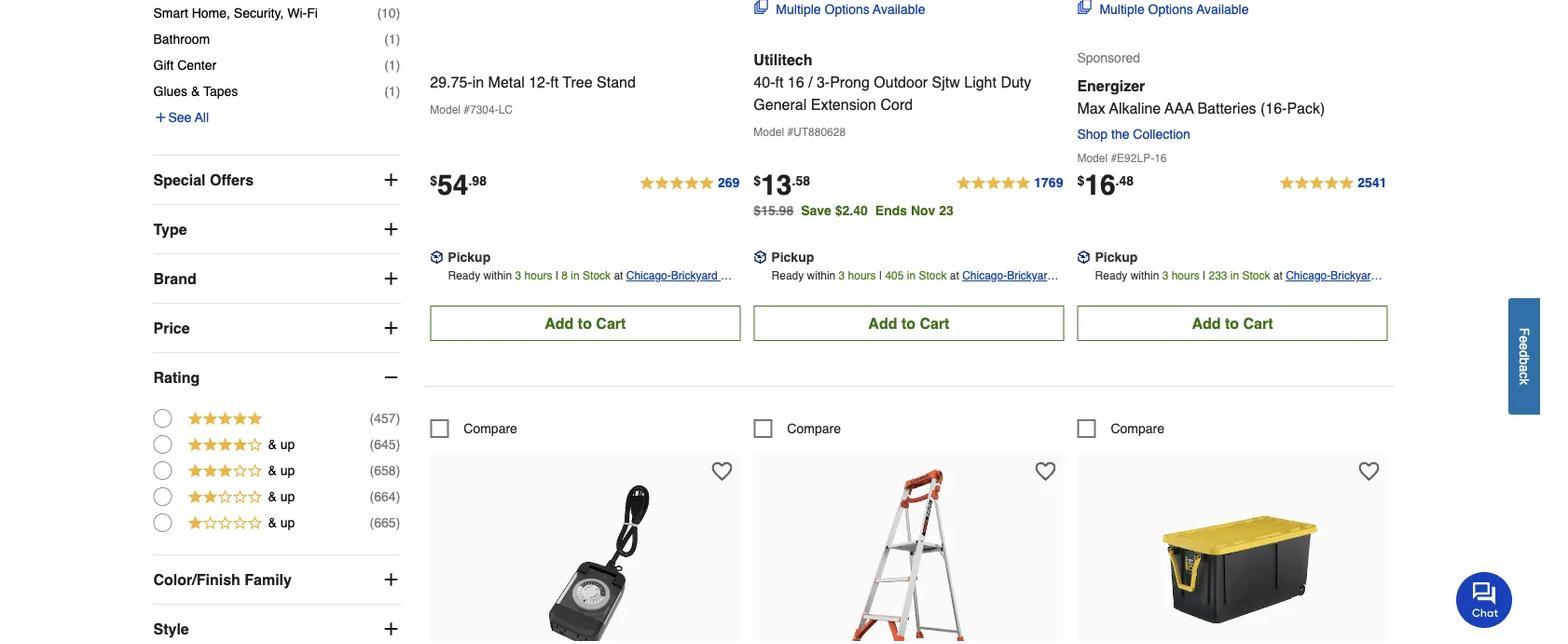 Task type: vqa. For each thing, say whether or not it's contained in the screenshot.
bottommost Star
no



Task type: locate. For each thing, give the bounding box(es) containing it.
rating
[[153, 369, 200, 386]]

0 horizontal spatial add
[[545, 315, 574, 332]]

plus image for price
[[382, 319, 400, 338]]

compare inside 5014300771 element
[[464, 422, 517, 437]]

multiple
[[776, 2, 821, 17], [1100, 2, 1145, 17]]

options up prong
[[825, 2, 870, 17]]

chicago- inside the ready within 3 hours | 8 in stock at chicago-brickyard lowe's
[[626, 270, 671, 283]]

up right 2 stars image
[[280, 490, 295, 505]]

$ inside $ 13 .58
[[754, 173, 761, 188]]

2 vertical spatial #
[[1111, 152, 1117, 165]]

3 1 from the top
[[389, 84, 396, 99]]

2 pickup image from the left
[[1077, 251, 1090, 264]]

2 horizontal spatial model
[[1077, 152, 1108, 165]]

16 down collection
[[1154, 152, 1167, 165]]

0 horizontal spatial |
[[556, 270, 558, 283]]

1 horizontal spatial pickup
[[771, 250, 814, 265]]

| left 8
[[556, 270, 558, 283]]

2 horizontal spatial add to cart button
[[1077, 306, 1388, 341]]

special offers
[[153, 172, 254, 189]]

2 within from the left
[[807, 270, 836, 283]]

hours left 233
[[1172, 270, 1200, 283]]

2 & up from the top
[[268, 464, 295, 479]]

29.75-in metal 12-ft tree stand link
[[430, 51, 741, 93]]

options up energizer max alkaline aaa batteries (16-pack)
[[1148, 2, 1193, 17]]

0 horizontal spatial hours
[[524, 270, 552, 283]]

1769
[[1034, 176, 1063, 190]]

2 horizontal spatial $
[[1077, 173, 1084, 188]]

# down general
[[787, 126, 793, 139]]

to
[[578, 315, 592, 332], [901, 315, 916, 332], [1225, 315, 1239, 332]]

$ right the 269
[[754, 173, 761, 188]]

3 pickup from the left
[[1095, 250, 1138, 265]]

0 horizontal spatial stock
[[583, 270, 611, 283]]

# up .48
[[1111, 152, 1117, 165]]

0 horizontal spatial chicago-
[[626, 270, 671, 283]]

3 plus image from the top
[[382, 620, 400, 639]]

2 horizontal spatial within
[[1131, 270, 1159, 283]]

& for ( 645 )
[[268, 438, 277, 453]]

e92lp-
[[1117, 152, 1154, 165]]

1 horizontal spatial multiple
[[1100, 2, 1145, 17]]

add to cart for second add to cart button from right
[[868, 315, 949, 332]]

in right 405
[[907, 270, 916, 283]]

add to cart button down the ready within 3 hours | 8 in stock at chicago-brickyard lowe's
[[430, 306, 741, 341]]

stock inside 'ready within 3 hours | 233 in stock at chicago-brickyard lowe's'
[[1242, 270, 1270, 283]]

1 within from the left
[[483, 270, 512, 283]]

0 horizontal spatial 3
[[515, 270, 521, 283]]

( 664 )
[[370, 490, 400, 505]]

1 stock from the left
[[583, 270, 611, 283]]

plus image inside see all button
[[153, 110, 168, 125]]

1 horizontal spatial at
[[950, 270, 959, 283]]

outdoor
[[874, 73, 928, 91]]

add to cart for first add to cart button from the left
[[545, 315, 626, 332]]

plus image up minus icon
[[382, 319, 400, 338]]

cart for second add to cart button from right
[[920, 315, 949, 332]]

645
[[374, 438, 396, 453]]

0 horizontal spatial 16
[[788, 73, 804, 91]]

add down 233
[[1192, 315, 1221, 332]]

add for first add to cart button from the left
[[545, 315, 574, 332]]

compare inside 5013943287 "element"
[[1111, 422, 1164, 437]]

1 & up from the top
[[268, 438, 295, 453]]

1 horizontal spatial heart outline image
[[1359, 462, 1379, 482]]

2 brickyard from the left
[[1007, 270, 1054, 283]]

1 hours from the left
[[524, 270, 552, 283]]

16 down model # e92lp-16
[[1084, 169, 1116, 202]]

cart
[[596, 315, 626, 332], [920, 315, 949, 332], [1243, 315, 1273, 332]]

2 horizontal spatial add to cart
[[1192, 315, 1273, 332]]

1 ready from the left
[[448, 270, 480, 283]]

actual price $13.58 element
[[754, 169, 810, 202]]

& up right 2 stars image
[[268, 490, 295, 505]]

2 to from the left
[[901, 315, 916, 332]]

3 left 8
[[515, 270, 521, 283]]

& right 4 stars image
[[268, 438, 277, 453]]

plus image inside type 'button'
[[382, 220, 400, 239]]

) up 658
[[396, 438, 400, 453]]

5 stars image containing 1769
[[955, 173, 1064, 195]]

1 vertical spatial 1
[[389, 58, 396, 73]]

16 inside utilitech 40-ft 16 / 3-prong outdoor sjtw light duty general extension cord
[[788, 73, 804, 91]]

3 to from the left
[[1225, 315, 1239, 332]]

hours left 8
[[524, 270, 552, 283]]

) down 664
[[396, 516, 400, 531]]

# down 29.75-
[[464, 104, 470, 117]]

) down 645
[[396, 464, 400, 479]]

2 horizontal spatial stock
[[1242, 270, 1270, 283]]

duty
[[1001, 73, 1031, 91]]

2 horizontal spatial add
[[1192, 315, 1221, 332]]

chat invite button image
[[1456, 571, 1513, 628]]

1 chicago- from the left
[[626, 270, 671, 283]]

1 vertical spatial plus image
[[382, 270, 400, 289]]

2 3 from the left
[[839, 270, 845, 283]]

add to cart button down ready within 3 hours | 405 in stock at chicago-brickyard lowe's on the right
[[754, 306, 1064, 341]]

2 options from the left
[[1148, 2, 1193, 17]]

utilitech 40-ft 16 / 3-prong outdoor sjtw light duty general extension cord
[[754, 51, 1031, 113]]

4 & up from the top
[[268, 516, 295, 531]]

little giant ladders xtra-lite plus 5-ft aluminum type 1aa-375-lb load capacity step ladder image
[[806, 463, 1011, 641]]

$15.98
[[754, 204, 794, 218]]

2 horizontal spatial lowe's
[[1286, 288, 1320, 301]]

2 ( 1 ) from the top
[[384, 58, 400, 73]]

style
[[153, 621, 189, 638]]

| for 8
[[556, 270, 558, 283]]

&
[[191, 84, 200, 99], [268, 438, 277, 453], [268, 464, 277, 479], [268, 490, 277, 505], [268, 516, 277, 531]]

1 1 from the top
[[389, 32, 396, 47]]

plus image inside color/finish family "button"
[[382, 571, 400, 590]]

within inside the ready within 3 hours | 8 in stock at chicago-brickyard lowe's
[[483, 270, 512, 283]]

at for 8
[[614, 270, 623, 283]]

1 horizontal spatial #
[[787, 126, 793, 139]]

2 horizontal spatial ready
[[1095, 270, 1127, 283]]

16 for ft
[[788, 73, 804, 91]]

e up d
[[1517, 336, 1532, 343]]

multiple options available for 2nd multiple options available link from left
[[1100, 2, 1249, 17]]

1 available from the left
[[873, 2, 925, 17]]

2 horizontal spatial hours
[[1172, 270, 1200, 283]]

sjtw
[[932, 73, 960, 91]]

3 inside the ready within 3 hours | 8 in stock at chicago-brickyard lowe's
[[515, 270, 521, 283]]

within inside 'ready within 3 hours | 233 in stock at chicago-brickyard lowe's'
[[1131, 270, 1159, 283]]

1 chicago-brickyard lowe's button from the left
[[626, 267, 741, 301]]

3 left 233
[[1162, 270, 1168, 283]]

stock right 8
[[583, 270, 611, 283]]

665
[[374, 516, 396, 531]]

cart down 'ready within 3 hours | 233 in stock at chicago-brickyard lowe's'
[[1243, 315, 1273, 332]]

ready for ready within 3 hours | 233 in stock at chicago-brickyard lowe's
[[1095, 270, 1127, 283]]

2 compare from the left
[[787, 422, 841, 437]]

3 within from the left
[[1131, 270, 1159, 283]]

0 vertical spatial plus image
[[382, 220, 400, 239]]

0 horizontal spatial brickyard
[[671, 270, 718, 283]]

( 658 )
[[370, 464, 400, 479]]

( 1 ) down 10
[[384, 32, 400, 47]]

plus image for style
[[382, 620, 400, 639]]

price
[[153, 320, 190, 337]]

cart down the ready within 3 hours | 8 in stock at chicago-brickyard lowe's
[[596, 315, 626, 332]]

multiple options available up 'sponsored'
[[1100, 2, 1249, 17]]

1 plus image from the top
[[382, 220, 400, 239]]

2 horizontal spatial at
[[1273, 270, 1283, 283]]

2 stock from the left
[[919, 270, 947, 283]]

0 horizontal spatial multiple
[[776, 2, 821, 17]]

2 1 from the top
[[389, 58, 396, 73]]

chicago- right 233
[[1286, 270, 1331, 283]]

2 cart from the left
[[920, 315, 949, 332]]

1 multiple options available from the left
[[776, 2, 925, 17]]

option group
[[153, 406, 400, 537]]

1 horizontal spatial compare
[[787, 422, 841, 437]]

multiple up 'sponsored'
[[1100, 2, 1145, 17]]

1 lowe's from the left
[[626, 288, 661, 301]]

minus image
[[382, 369, 400, 387]]

sponsored
[[1077, 51, 1140, 66]]

1 horizontal spatial ready
[[772, 270, 804, 283]]

gift center
[[153, 58, 216, 73]]

0 horizontal spatial cart
[[596, 315, 626, 332]]

1 horizontal spatial chicago-brickyard lowe's button
[[962, 267, 1064, 301]]

model down shop
[[1077, 152, 1108, 165]]

1 $ from the left
[[430, 173, 437, 188]]

) down 10
[[396, 32, 400, 47]]

multiple options available up prong
[[776, 2, 925, 17]]

2 horizontal spatial chicago-brickyard lowe's button
[[1286, 267, 1388, 301]]

utilitech 15-amps 125-volt 2-outlet plug-in countdown indoor or outdoor lighting timer image
[[483, 463, 688, 641]]

within left 233
[[1131, 270, 1159, 283]]

0 horizontal spatial multiple options available link
[[754, 0, 925, 19]]

3 left 405
[[839, 270, 845, 283]]

4 up from the top
[[280, 516, 295, 531]]

pickup image for ready within 3 hours | 405 in stock at chicago-brickyard lowe's
[[754, 251, 767, 264]]

glues & tapes
[[153, 84, 238, 99]]

16
[[788, 73, 804, 91], [1154, 152, 1167, 165], [1084, 169, 1116, 202]]

( 1 ) down "( 10 )"
[[384, 58, 400, 73]]

stock right 405
[[919, 270, 947, 283]]

1 add from the left
[[545, 315, 574, 332]]

brickyard for ready within 3 hours | 405 in stock at chicago-brickyard lowe's
[[1007, 270, 1054, 283]]

pickup down $ 16 .48
[[1095, 250, 1138, 265]]

to down 'ready within 3 hours | 233 in stock at chicago-brickyard lowe's'
[[1225, 315, 1239, 332]]

pickup right pickup icon
[[448, 250, 491, 265]]

in inside 'ready within 3 hours | 233 in stock at chicago-brickyard lowe's'
[[1230, 270, 1239, 283]]

8 ) from the top
[[396, 490, 400, 505]]

add to cart
[[545, 315, 626, 332], [868, 315, 949, 332], [1192, 315, 1273, 332]]

0 horizontal spatial at
[[614, 270, 623, 283]]

)
[[396, 6, 400, 21], [396, 32, 400, 47], [396, 58, 400, 73], [396, 84, 400, 99], [396, 412, 400, 427], [396, 438, 400, 453], [396, 464, 400, 479], [396, 490, 400, 505], [396, 516, 400, 531]]

hours for 8
[[524, 270, 552, 283]]

0 vertical spatial #
[[464, 104, 470, 117]]

brickyard for ready within 3 hours | 8 in stock at chicago-brickyard lowe's
[[671, 270, 718, 283]]

2 horizontal spatial brickyard
[[1331, 270, 1377, 283]]

2 up from the top
[[280, 464, 295, 479]]

2 lowe's from the left
[[962, 288, 997, 301]]

1 horizontal spatial 3
[[839, 270, 845, 283]]

0 horizontal spatial within
[[483, 270, 512, 283]]

3 chicago-brickyard lowe's button from the left
[[1286, 267, 1388, 301]]

cart down ready within 3 hours | 405 in stock at chicago-brickyard lowe's on the right
[[920, 315, 949, 332]]

2 vertical spatial 16
[[1084, 169, 1116, 202]]

plus image left 54
[[382, 171, 400, 190]]

brickyard
[[671, 270, 718, 283], [1007, 270, 1054, 283], [1331, 270, 1377, 283]]

| for 233
[[1203, 270, 1206, 283]]

ft left tree
[[550, 73, 559, 91]]

5 stars image containing 2541
[[1278, 173, 1388, 195]]

hours inside the ready within 3 hours | 8 in stock at chicago-brickyard lowe's
[[524, 270, 552, 283]]

up right 4 stars image
[[280, 438, 295, 453]]

2 vertical spatial 1
[[389, 84, 396, 99]]

ready inside the ready within 3 hours | 8 in stock at chicago-brickyard lowe's
[[448, 270, 480, 283]]

add to cart down 'ready within 3 hours | 233 in stock at chicago-brickyard lowe's'
[[1192, 315, 1273, 332]]

( 1 )
[[384, 32, 400, 47], [384, 58, 400, 73], [384, 84, 400, 99]]

& up for ( 664 )
[[268, 490, 295, 505]]

) up 665
[[396, 490, 400, 505]]

5 stars image containing 269
[[639, 173, 741, 195]]

lowe's inside the ready within 3 hours | 8 in stock at chicago-brickyard lowe's
[[626, 288, 661, 301]]

& right the "3 stars" image
[[268, 464, 277, 479]]

1 vertical spatial model
[[754, 126, 784, 139]]

0 horizontal spatial pickup
[[448, 250, 491, 265]]

0 vertical spatial model
[[430, 104, 461, 117]]

1 horizontal spatial 16
[[1084, 169, 1116, 202]]

multiple up utilitech
[[776, 2, 821, 17]]

to for second add to cart button from right
[[901, 315, 916, 332]]

2 $ from the left
[[754, 173, 761, 188]]

$ for 54
[[430, 173, 437, 188]]

$15.98 save $2.40 ends nov 23
[[754, 204, 954, 218]]

3 at from the left
[[1273, 270, 1283, 283]]

at
[[614, 270, 623, 283], [950, 270, 959, 283], [1273, 270, 1283, 283]]

2 multiple from the left
[[1100, 2, 1145, 17]]

& right 1 star image
[[268, 516, 277, 531]]

in
[[472, 73, 484, 91], [571, 270, 580, 283], [907, 270, 916, 283], [1230, 270, 1239, 283]]

add to cart button down 'ready within 3 hours | 233 in stock at chicago-brickyard lowe's'
[[1077, 306, 1388, 341]]

2 multiple options available link from the left
[[1077, 0, 1249, 19]]

chicago- inside 'ready within 3 hours | 233 in stock at chicago-brickyard lowe's'
[[1286, 270, 1331, 283]]

3 inside ready within 3 hours | 405 in stock at chicago-brickyard lowe's
[[839, 270, 845, 283]]

#
[[464, 104, 470, 117], [787, 126, 793, 139], [1111, 152, 1117, 165]]

lowe's inside 'ready within 3 hours | 233 in stock at chicago-brickyard lowe's'
[[1286, 288, 1320, 301]]

1 horizontal spatial brickyard
[[1007, 270, 1054, 283]]

1 multiple options available link from the left
[[754, 0, 925, 19]]

3 add from the left
[[1192, 315, 1221, 332]]

$ left .98
[[430, 173, 437, 188]]

ready
[[448, 270, 480, 283], [772, 270, 804, 283], [1095, 270, 1127, 283]]

2 horizontal spatial 16
[[1154, 152, 1167, 165]]

1 vertical spatial 16
[[1154, 152, 1167, 165]]

in inside ready within 3 hours | 405 in stock at chicago-brickyard lowe's
[[907, 270, 916, 283]]

pickup image down $15.98
[[754, 251, 767, 264]]

max
[[1077, 100, 1105, 117]]

658
[[374, 464, 396, 479]]

2 horizontal spatial chicago-
[[1286, 270, 1331, 283]]

chicago- for ready within 3 hours | 233 in stock at chicago-brickyard lowe's
[[1286, 270, 1331, 283]]

3 chicago- from the left
[[1286, 270, 1331, 283]]

3 $ from the left
[[1077, 173, 1084, 188]]

0 horizontal spatial available
[[873, 2, 925, 17]]

& up right 1 star image
[[268, 516, 295, 531]]

e up b
[[1517, 343, 1532, 350]]

3 ( 1 ) from the top
[[384, 84, 400, 99]]

1 horizontal spatial within
[[807, 270, 836, 283]]

plus image inside brand button
[[382, 270, 400, 289]]

$ right 1769
[[1077, 173, 1084, 188]]

at inside ready within 3 hours | 405 in stock at chicago-brickyard lowe's
[[950, 270, 959, 283]]

0 horizontal spatial lowe's
[[626, 288, 661, 301]]

actual price $16.48 element
[[1077, 169, 1134, 202]]

add to cart down ready within 3 hours | 405 in stock at chicago-brickyard lowe's on the right
[[868, 315, 949, 332]]

2 multiple options available from the left
[[1100, 2, 1249, 17]]

ready inside 'ready within 3 hours | 233 in stock at chicago-brickyard lowe's'
[[1095, 270, 1127, 283]]

0 horizontal spatial chicago-brickyard lowe's button
[[626, 267, 741, 301]]

model down 29.75-
[[430, 104, 461, 117]]

54
[[437, 169, 468, 202]]

& right 2 stars image
[[268, 490, 277, 505]]

2 | from the left
[[879, 270, 882, 283]]

plus image down glues
[[153, 110, 168, 125]]

2 at from the left
[[950, 270, 959, 283]]

3 cart from the left
[[1243, 315, 1273, 332]]

compare for 5013943287 "element"
[[1111, 422, 1164, 437]]

multiple options available
[[776, 2, 925, 17], [1100, 2, 1249, 17]]

hours inside 'ready within 3 hours | 233 in stock at chicago-brickyard lowe's'
[[1172, 270, 1200, 283]]

| inside 'ready within 3 hours | 233 in stock at chicago-brickyard lowe's'
[[1203, 270, 1206, 283]]

3 hours from the left
[[1172, 270, 1200, 283]]

actual price $54.98 element
[[430, 169, 487, 202]]

pickup down $15.98
[[771, 250, 814, 265]]

at right 233
[[1273, 270, 1283, 283]]

1 heart outline image from the left
[[1035, 462, 1056, 482]]

compare inside '5014114195' element
[[787, 422, 841, 437]]

brand
[[153, 270, 196, 288]]

1 horizontal spatial chicago-
[[962, 270, 1007, 283]]

special
[[153, 172, 206, 189]]

compare for '5014114195' element
[[787, 422, 841, 437]]

1 horizontal spatial |
[[879, 270, 882, 283]]

ready within 3 hours | 233 in stock at chicago-brickyard lowe's
[[1095, 270, 1380, 301]]

chicago- for ready within 3 hours | 8 in stock at chicago-brickyard lowe's
[[626, 270, 671, 283]]

plus image down the "( 665 )"
[[382, 571, 400, 590]]

lowe's inside ready within 3 hours | 405 in stock at chicago-brickyard lowe's
[[962, 288, 997, 301]]

3
[[515, 270, 521, 283], [839, 270, 845, 283], [1162, 270, 1168, 283]]

stock for 405
[[919, 270, 947, 283]]

lowe's
[[626, 288, 661, 301], [962, 288, 997, 301], [1286, 288, 1320, 301]]

heart outline image
[[1035, 462, 1056, 482], [1359, 462, 1379, 482]]

& for ( 664 )
[[268, 490, 277, 505]]

general
[[754, 96, 807, 113]]

up right the "3 stars" image
[[280, 464, 295, 479]]

in for ready within 3 hours | 8 in stock at chicago-brickyard lowe's
[[571, 270, 580, 283]]

1 cart from the left
[[596, 315, 626, 332]]

in right 233
[[1230, 270, 1239, 283]]

add to cart button
[[430, 306, 741, 341], [754, 306, 1064, 341], [1077, 306, 1388, 341]]

2 horizontal spatial compare
[[1111, 422, 1164, 437]]

at inside the ready within 3 hours | 8 in stock at chicago-brickyard lowe's
[[614, 270, 623, 283]]

| left 405
[[879, 270, 882, 283]]

0 horizontal spatial #
[[464, 104, 470, 117]]

stock inside the ready within 3 hours | 8 in stock at chicago-brickyard lowe's
[[583, 270, 611, 283]]

1 up from the top
[[280, 438, 295, 453]]

1 left 29.75-
[[389, 84, 396, 99]]

3 compare from the left
[[1111, 422, 1164, 437]]

2 vertical spatial ( 1 )
[[384, 84, 400, 99]]

ready down actual price $54.98 element
[[448, 270, 480, 283]]

1 horizontal spatial ft
[[775, 73, 783, 91]]

) down "( 10 )"
[[396, 58, 400, 73]]

0 horizontal spatial pickup image
[[754, 251, 767, 264]]

| inside the ready within 3 hours | 8 in stock at chicago-brickyard lowe's
[[556, 270, 558, 283]]

center
[[177, 58, 216, 73]]

1 brickyard from the left
[[671, 270, 718, 283]]

smart
[[153, 6, 188, 21]]

0 horizontal spatial add to cart
[[545, 315, 626, 332]]

chicago- inside ready within 3 hours | 405 in stock at chicago-brickyard lowe's
[[962, 270, 1007, 283]]

7304-
[[470, 104, 498, 117]]

add to cart down the ready within 3 hours | 8 in stock at chicago-brickyard lowe's
[[545, 315, 626, 332]]

) right fi
[[396, 6, 400, 21]]

1 horizontal spatial pickup image
[[1077, 251, 1090, 264]]

to down the ready within 3 hours | 8 in stock at chicago-brickyard lowe's
[[578, 315, 592, 332]]

2 chicago-brickyard lowe's button from the left
[[962, 267, 1064, 301]]

) left 29.75-
[[396, 84, 400, 99]]

up up color/finish family "button"
[[280, 516, 295, 531]]

0 horizontal spatial $
[[430, 173, 437, 188]]

1 multiple from the left
[[776, 2, 821, 17]]

2 vertical spatial model
[[1077, 152, 1108, 165]]

$ 13 .58
[[754, 169, 810, 202]]

model
[[430, 104, 461, 117], [754, 126, 784, 139], [1077, 152, 1108, 165]]

ut880628
[[793, 126, 846, 139]]

ends
[[875, 204, 907, 218]]

$ for 13
[[754, 173, 761, 188]]

ready down $15.98
[[772, 270, 804, 283]]

up
[[280, 438, 295, 453], [280, 464, 295, 479], [280, 490, 295, 505], [280, 516, 295, 531]]

0 horizontal spatial compare
[[464, 422, 517, 437]]

brickyard inside 'ready within 3 hours | 233 in stock at chicago-brickyard lowe's'
[[1331, 270, 1377, 283]]

2 pickup from the left
[[771, 250, 814, 265]]

664
[[374, 490, 396, 505]]

0 vertical spatial ( 1 )
[[384, 32, 400, 47]]

cart for 1st add to cart button from right
[[1243, 315, 1273, 332]]

ready down actual price $16.48 element on the right of the page
[[1095, 270, 1127, 283]]

( 645 )
[[370, 438, 400, 453]]

at right 405
[[950, 270, 959, 283]]

(
[[377, 6, 381, 21], [384, 32, 389, 47], [384, 58, 389, 73], [384, 84, 389, 99], [370, 412, 374, 427], [370, 438, 374, 453], [370, 464, 374, 479], [370, 490, 374, 505], [370, 516, 374, 531]]

3 up from the top
[[280, 490, 295, 505]]

2 horizontal spatial cart
[[1243, 315, 1273, 332]]

1 horizontal spatial to
[[901, 315, 916, 332]]

1 down 10
[[389, 32, 396, 47]]

brickyard inside ready within 3 hours | 405 in stock at chicago-brickyard lowe's
[[1007, 270, 1054, 283]]

plus image
[[153, 110, 168, 125], [382, 171, 400, 190], [382, 319, 400, 338], [382, 571, 400, 590]]

2 horizontal spatial |
[[1203, 270, 1206, 283]]

9 ) from the top
[[396, 516, 400, 531]]

1 pickup image from the left
[[754, 251, 767, 264]]

1 3 from the left
[[515, 270, 521, 283]]

1 horizontal spatial cart
[[920, 315, 949, 332]]

4 ) from the top
[[396, 84, 400, 99]]

1 horizontal spatial add
[[868, 315, 897, 332]]

multiple options available link up prong
[[754, 0, 925, 19]]

3 & up from the top
[[268, 490, 295, 505]]

1 horizontal spatial $
[[754, 173, 761, 188]]

multiple for 2nd multiple options available link from left
[[1100, 2, 1145, 17]]

ready inside ready within 3 hours | 405 in stock at chicago-brickyard lowe's
[[772, 270, 804, 283]]

0 horizontal spatial multiple options available
[[776, 2, 925, 17]]

2 horizontal spatial pickup
[[1095, 250, 1138, 265]]

3 3 from the left
[[1162, 270, 1168, 283]]

1 horizontal spatial model
[[754, 126, 784, 139]]

0 horizontal spatial to
[[578, 315, 592, 332]]

| inside ready within 3 hours | 405 in stock at chicago-brickyard lowe's
[[879, 270, 882, 283]]

1 to from the left
[[578, 315, 592, 332]]

& up right the "3 stars" image
[[268, 464, 295, 479]]

0 horizontal spatial ready
[[448, 270, 480, 283]]

stock inside ready within 3 hours | 405 in stock at chicago-brickyard lowe's
[[919, 270, 947, 283]]

plus image inside special offers button
[[382, 171, 400, 190]]

3 inside 'ready within 3 hours | 233 in stock at chicago-brickyard lowe's'
[[1162, 270, 1168, 283]]

pickup image down $ 16 .48
[[1077, 251, 1090, 264]]

in inside the ready within 3 hours | 8 in stock at chicago-brickyard lowe's
[[571, 270, 580, 283]]

ft
[[550, 73, 559, 91], [775, 73, 783, 91]]

chicago-brickyard lowe's button for ready within 3 hours | 8 in stock at chicago-brickyard lowe's
[[626, 267, 741, 301]]

utilitech
[[754, 51, 812, 68]]

29.75-in metal 12-ft tree stand
[[430, 73, 636, 91]]

within
[[483, 270, 512, 283], [807, 270, 836, 283], [1131, 270, 1159, 283]]

0 horizontal spatial heart outline image
[[1035, 462, 1056, 482]]

1 vertical spatial ( 1 )
[[384, 58, 400, 73]]

& up
[[268, 438, 295, 453], [268, 464, 295, 479], [268, 490, 295, 505], [268, 516, 295, 531]]

chicago- right 405
[[962, 270, 1007, 283]]

( 1 ) for center
[[384, 58, 400, 73]]

0 horizontal spatial model
[[430, 104, 461, 117]]

plus image for type
[[382, 220, 400, 239]]

2 ft from the left
[[775, 73, 783, 91]]

( 1 ) left 29.75-
[[384, 84, 400, 99]]

1 horizontal spatial available
[[1196, 2, 1249, 17]]

1 e from the top
[[1517, 336, 1532, 343]]

at inside 'ready within 3 hours | 233 in stock at chicago-brickyard lowe's'
[[1273, 270, 1283, 283]]

ft up general
[[775, 73, 783, 91]]

hours left 405
[[848, 270, 876, 283]]

$ 54 .98
[[430, 169, 487, 202]]

to for first add to cart button from the left
[[578, 315, 592, 332]]

.48
[[1116, 173, 1134, 188]]

1 horizontal spatial stock
[[919, 270, 947, 283]]

plus image inside price button
[[382, 319, 400, 338]]

1 vertical spatial #
[[787, 126, 793, 139]]

3 | from the left
[[1203, 270, 1206, 283]]

1 | from the left
[[556, 270, 558, 283]]

& up right 4 stars image
[[268, 438, 295, 453]]

f e e d b a c k
[[1517, 328, 1532, 385]]

within inside ready within 3 hours | 405 in stock at chicago-brickyard lowe's
[[807, 270, 836, 283]]

model down general
[[754, 126, 784, 139]]

3 add to cart from the left
[[1192, 315, 1273, 332]]

in right 8
[[571, 270, 580, 283]]

1 pickup from the left
[[448, 250, 491, 265]]

available up energizer max alkaline aaa batteries (16-pack)
[[1196, 2, 1249, 17]]

1 at from the left
[[614, 270, 623, 283]]

1 ft from the left
[[550, 73, 559, 91]]

2 plus image from the top
[[382, 270, 400, 289]]

0 vertical spatial 16
[[788, 73, 804, 91]]

3 ready from the left
[[1095, 270, 1127, 283]]

2 add to cart from the left
[[868, 315, 949, 332]]

2 chicago- from the left
[[962, 270, 1007, 283]]

pickup image
[[754, 251, 767, 264], [1077, 251, 1090, 264]]

$ inside $ 54 .98
[[430, 173, 437, 188]]

$
[[430, 173, 437, 188], [754, 173, 761, 188], [1077, 173, 1084, 188]]

2 ready from the left
[[772, 270, 804, 283]]

2 horizontal spatial 3
[[1162, 270, 1168, 283]]

) up ( 645 )
[[396, 412, 400, 427]]

0 horizontal spatial options
[[825, 2, 870, 17]]

hours inside ready within 3 hours | 405 in stock at chicago-brickyard lowe's
[[848, 270, 876, 283]]

brickyard inside the ready within 3 hours | 8 in stock at chicago-brickyard lowe's
[[671, 270, 718, 283]]

2 horizontal spatial to
[[1225, 315, 1239, 332]]

1 down "( 10 )"
[[389, 58, 396, 73]]

stock right 233
[[1242, 270, 1270, 283]]

& up for ( 665 )
[[268, 516, 295, 531]]

3 lowe's from the left
[[1286, 288, 1320, 301]]

plus image inside the style button
[[382, 620, 400, 639]]

2 add from the left
[[868, 315, 897, 332]]

multiple options available link
[[754, 0, 925, 19], [1077, 0, 1249, 19]]

# for 29.75-in metal 12-ft tree stand
[[464, 104, 470, 117]]

options for second multiple options available link from right
[[825, 2, 870, 17]]

$2.40
[[835, 204, 868, 218]]

1 horizontal spatial add to cart button
[[754, 306, 1064, 341]]

plus image
[[382, 220, 400, 239], [382, 270, 400, 289], [382, 620, 400, 639]]

0 horizontal spatial ft
[[550, 73, 559, 91]]

color/finish family button
[[153, 556, 400, 605]]

2 horizontal spatial #
[[1111, 152, 1117, 165]]

| left 233
[[1203, 270, 1206, 283]]

1769 button
[[955, 173, 1064, 195]]

1 horizontal spatial add to cart
[[868, 315, 949, 332]]

pickup
[[448, 250, 491, 265], [771, 250, 814, 265], [1095, 250, 1138, 265]]

1 horizontal spatial options
[[1148, 2, 1193, 17]]

extension
[[811, 96, 876, 113]]

1 add to cart button from the left
[[430, 306, 741, 341]]

d
[[1517, 350, 1532, 357]]

2 vertical spatial plus image
[[382, 620, 400, 639]]

project source commander x-large 75-gallons (300-quart) black and yellow heavy duty rolling tote with standard snap lid image
[[1130, 463, 1335, 641]]

1 horizontal spatial hours
[[848, 270, 876, 283]]

within down save
[[807, 270, 836, 283]]

alkaline
[[1109, 100, 1161, 117]]

light
[[964, 73, 997, 91]]

2 hours from the left
[[848, 270, 876, 283]]

23
[[939, 204, 954, 218]]

1 horizontal spatial lowe's
[[962, 288, 997, 301]]

5 stars image
[[639, 173, 741, 195], [955, 173, 1064, 195], [1278, 173, 1388, 195], [187, 410, 263, 431]]

1 compare from the left
[[464, 422, 517, 437]]

3 brickyard from the left
[[1331, 270, 1377, 283]]

0 horizontal spatial add to cart button
[[430, 306, 741, 341]]

0 vertical spatial 1
[[389, 32, 396, 47]]

1 add to cart from the left
[[545, 315, 626, 332]]

16 left /
[[788, 73, 804, 91]]

1 options from the left
[[825, 2, 870, 17]]

available up the outdoor
[[873, 2, 925, 17]]

energizer
[[1077, 77, 1145, 94]]

1 horizontal spatial multiple options available
[[1100, 2, 1249, 17]]

add down the ready within 3 hours | 8 in stock at chicago-brickyard lowe's
[[545, 315, 574, 332]]

$ inside $ 16 .48
[[1077, 173, 1084, 188]]

3 stock from the left
[[1242, 270, 1270, 283]]

c
[[1517, 372, 1532, 379]]

glues
[[153, 84, 187, 99]]

2 available from the left
[[1196, 2, 1249, 17]]

(16-
[[1260, 100, 1287, 117]]

1 horizontal spatial multiple options available link
[[1077, 0, 1249, 19]]

1 star image
[[187, 514, 263, 536]]



Task type: describe. For each thing, give the bounding box(es) containing it.
add to cart for 1st add to cart button from right
[[1192, 315, 1273, 332]]

stand
[[597, 73, 636, 91]]

pack)
[[1287, 100, 1325, 117]]

plus image for color/finish family
[[382, 571, 400, 590]]

chicago-brickyard lowe's button for ready within 3 hours | 233 in stock at chicago-brickyard lowe's
[[1286, 267, 1388, 301]]

5 stars image for 13
[[955, 173, 1064, 195]]

2 e from the top
[[1517, 343, 1532, 350]]

7 ) from the top
[[396, 464, 400, 479]]

1 ) from the top
[[396, 6, 400, 21]]

10
[[381, 6, 396, 21]]

& up for ( 658 )
[[268, 464, 295, 479]]

( 665 )
[[370, 516, 400, 531]]

4 stars image
[[187, 436, 263, 457]]

2 add to cart button from the left
[[754, 306, 1064, 341]]

shop the collection link
[[1077, 127, 1198, 142]]

hours for 233
[[1172, 270, 1200, 283]]

cord
[[880, 96, 913, 113]]

model # e92lp-16
[[1077, 152, 1167, 165]]

( 10 )
[[377, 6, 400, 21]]

k
[[1517, 378, 1532, 385]]

3 ) from the top
[[396, 58, 400, 73]]

ends nov 23 element
[[875, 204, 961, 218]]

savings save $2.40 element
[[801, 204, 961, 218]]

up for ( 665 )
[[280, 516, 295, 531]]

5014114195 element
[[754, 420, 841, 438]]

/
[[808, 73, 813, 91]]

wi-
[[287, 6, 307, 21]]

2541 button
[[1278, 173, 1388, 195]]

save
[[801, 204, 832, 218]]

5013943287 element
[[1077, 420, 1164, 438]]

options for 2nd multiple options available link from left
[[1148, 2, 1193, 17]]

up for ( 658 )
[[280, 464, 295, 479]]

model # ut880628
[[754, 126, 846, 139]]

in for ready within 3 hours | 233 in stock at chicago-brickyard lowe's
[[1230, 270, 1239, 283]]

stock for 233
[[1242, 270, 1270, 283]]

nov
[[911, 204, 935, 218]]

add for 1st add to cart button from right
[[1192, 315, 1221, 332]]

see all
[[168, 110, 209, 125]]

1 for center
[[389, 58, 396, 73]]

ft inside utilitech 40-ft 16 / 3-prong outdoor sjtw light duty general extension cord
[[775, 73, 783, 91]]

available for second multiple options available link from right
[[873, 2, 925, 17]]

1 ( 1 ) from the top
[[384, 32, 400, 47]]

3 for 405
[[839, 270, 845, 283]]

pickup image
[[430, 251, 443, 264]]

plus image for brand
[[382, 270, 400, 289]]

2 heart outline image from the left
[[1359, 462, 1379, 482]]

& for ( 665 )
[[268, 516, 277, 531]]

a
[[1517, 365, 1532, 372]]

chicago-brickyard lowe's button for ready within 3 hours | 405 in stock at chicago-brickyard lowe's
[[962, 267, 1064, 301]]

heart outline image
[[712, 462, 732, 482]]

cart for first add to cart button from the left
[[596, 315, 626, 332]]

option group containing (
[[153, 406, 400, 537]]

stock for 8
[[583, 270, 611, 283]]

5 stars image for 16
[[1278, 173, 1388, 195]]

family
[[245, 571, 292, 589]]

269
[[718, 176, 740, 190]]

shop
[[1077, 127, 1108, 142]]

( 1 ) for &
[[384, 84, 400, 99]]

& up for ( 645 )
[[268, 438, 295, 453]]

multiple options available for second multiple options available link from right
[[776, 2, 925, 17]]

up for ( 645 )
[[280, 438, 295, 453]]

f
[[1517, 328, 1532, 336]]

hours for 405
[[848, 270, 876, 283]]

.58
[[792, 173, 810, 188]]

home,
[[192, 6, 230, 21]]

8
[[562, 270, 568, 283]]

13
[[761, 169, 792, 202]]

aaa
[[1165, 100, 1194, 117]]

3 for 8
[[515, 270, 521, 283]]

model for 40-ft 16 / 3-prong outdoor sjtw light duty general extension cord
[[754, 126, 784, 139]]

233
[[1209, 270, 1227, 283]]

at for 233
[[1273, 270, 1283, 283]]

within for ready within 3 hours | 8 in stock at chicago-brickyard lowe's
[[483, 270, 512, 283]]

3 add to cart button from the left
[[1077, 306, 1388, 341]]

was price $15.98 element
[[754, 199, 801, 218]]

batteries
[[1197, 100, 1256, 117]]

5 ) from the top
[[396, 412, 400, 427]]

compare for 5014300771 element
[[464, 422, 517, 437]]

29.75-
[[430, 73, 472, 91]]

type button
[[153, 206, 400, 254]]

in for ready within 3 hours | 405 in stock at chicago-brickyard lowe's
[[907, 270, 916, 283]]

model for 29.75-in metal 12-ft tree stand
[[430, 104, 461, 117]]

color/finish
[[153, 571, 240, 589]]

at for 405
[[950, 270, 959, 283]]

in left 'metal'
[[472, 73, 484, 91]]

the
[[1111, 127, 1129, 142]]

brand button
[[153, 255, 400, 303]]

pickup for ready within 3 hours | 8 in stock at chicago-brickyard lowe's
[[448, 250, 491, 265]]

.98
[[468, 173, 487, 188]]

collection
[[1133, 127, 1190, 142]]

1 for &
[[389, 84, 396, 99]]

smart home, security, wi-fi
[[153, 6, 318, 21]]

lc
[[498, 104, 513, 117]]

prong
[[830, 73, 870, 91]]

ready within 3 hours | 8 in stock at chicago-brickyard lowe's
[[448, 270, 721, 301]]

offers
[[210, 172, 254, 189]]

ready within 3 hours | 405 in stock at chicago-brickyard lowe's
[[772, 270, 1057, 301]]

2541
[[1358, 176, 1387, 190]]

16 for e92lp-
[[1154, 152, 1167, 165]]

security,
[[234, 6, 284, 21]]

5 stars image for 54
[[639, 173, 741, 195]]

$ 16 .48
[[1077, 169, 1134, 202]]

chicago- for ready within 3 hours | 405 in stock at chicago-brickyard lowe's
[[962, 270, 1007, 283]]

ready for ready within 3 hours | 405 in stock at chicago-brickyard lowe's
[[772, 270, 804, 283]]

multiple for second multiple options available link from right
[[776, 2, 821, 17]]

up for ( 664 )
[[280, 490, 295, 505]]

see
[[168, 110, 192, 125]]

tapes
[[203, 84, 238, 99]]

b
[[1517, 357, 1532, 365]]

all
[[195, 110, 209, 125]]

2 ) from the top
[[396, 32, 400, 47]]

see all button
[[153, 109, 209, 127]]

metal
[[488, 73, 525, 91]]

ready for ready within 3 hours | 8 in stock at chicago-brickyard lowe's
[[448, 270, 480, 283]]

available for 2nd multiple options available link from left
[[1196, 2, 1249, 17]]

2 stars image
[[187, 488, 263, 509]]

lowe's for 8
[[626, 288, 661, 301]]

within for ready within 3 hours | 405 in stock at chicago-brickyard lowe's
[[807, 270, 836, 283]]

type
[[153, 221, 187, 238]]

& right glues
[[191, 84, 200, 99]]

# for 40-ft 16 / 3-prong outdoor sjtw light duty general extension cord
[[787, 126, 793, 139]]

lowe's for 233
[[1286, 288, 1320, 301]]

pickup for ready within 3 hours | 233 in stock at chicago-brickyard lowe's
[[1095, 250, 1138, 265]]

lowe's for 405
[[962, 288, 997, 301]]

f e e d b a c k button
[[1508, 298, 1541, 415]]

within for ready within 3 hours | 233 in stock at chicago-brickyard lowe's
[[1131, 270, 1159, 283]]

5014300771 element
[[430, 420, 517, 438]]

6 ) from the top
[[396, 438, 400, 453]]

bathroom
[[153, 32, 210, 47]]

& for ( 658 )
[[268, 464, 277, 479]]

269 button
[[639, 173, 741, 195]]

energizer max alkaline aaa batteries (16-pack)
[[1077, 77, 1325, 117]]

plus image for special offers
[[382, 171, 400, 190]]

| for 405
[[879, 270, 882, 283]]

3 for 233
[[1162, 270, 1168, 283]]

to for 1st add to cart button from right
[[1225, 315, 1239, 332]]

457
[[374, 412, 396, 427]]

pickup image for ready within 3 hours | 233 in stock at chicago-brickyard lowe's
[[1077, 251, 1090, 264]]

pickup for ready within 3 hours | 405 in stock at chicago-brickyard lowe's
[[771, 250, 814, 265]]

tree
[[563, 73, 593, 91]]

brickyard for ready within 3 hours | 233 in stock at chicago-brickyard lowe's
[[1331, 270, 1377, 283]]

style button
[[153, 606, 400, 641]]

gift
[[153, 58, 174, 73]]

3 stars image
[[187, 462, 263, 483]]

color/finish family
[[153, 571, 292, 589]]

add for second add to cart button from right
[[868, 315, 897, 332]]

model # 7304-lc
[[430, 104, 513, 117]]

shop the collection
[[1077, 127, 1190, 142]]

$ for 16
[[1077, 173, 1084, 188]]



